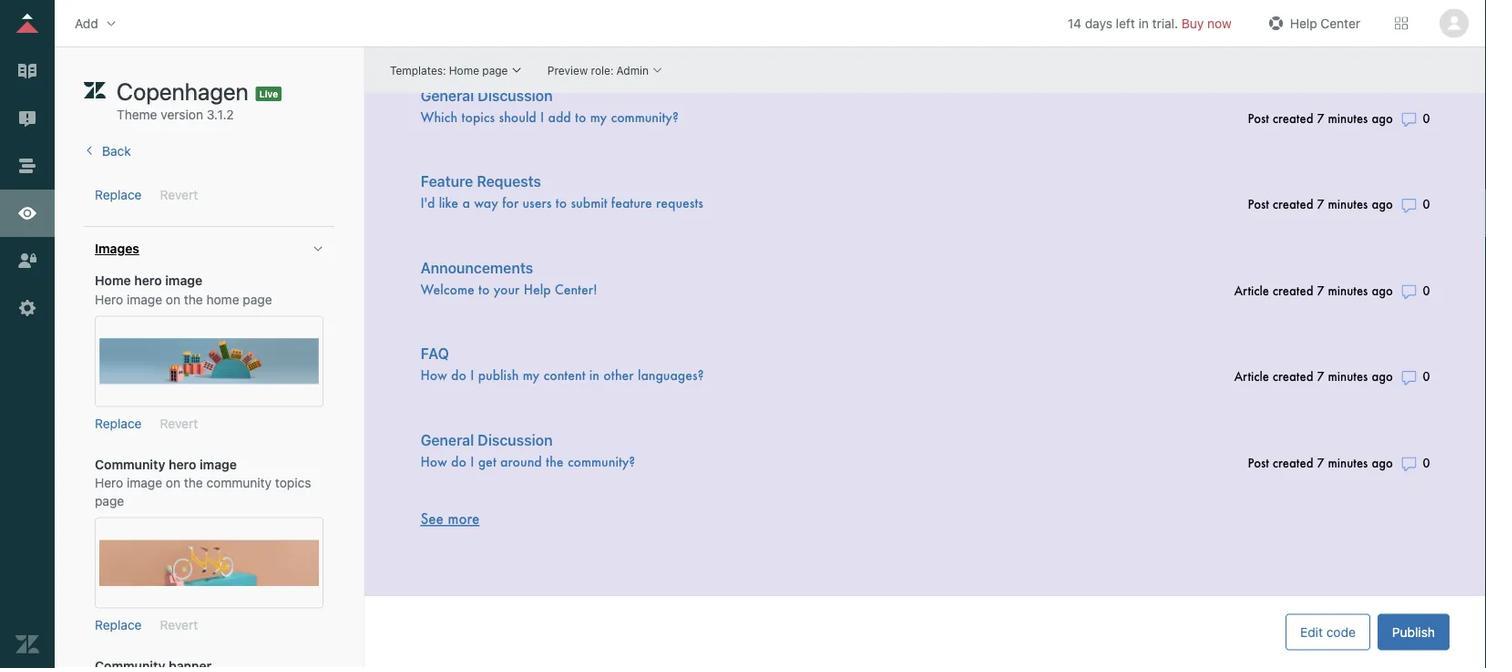 Task type: vqa. For each thing, say whether or not it's contained in the screenshot.
bottommost the "page"
yes



Task type: locate. For each thing, give the bounding box(es) containing it.
0 vertical spatial revert button
[[160, 186, 198, 204]]

on for home
[[166, 292, 181, 307]]

3 revert button from the top
[[160, 616, 198, 634]]

customize design image
[[15, 201, 39, 225]]

1 horizontal spatial page
[[243, 292, 272, 307]]

0 horizontal spatial page
[[95, 493, 124, 508]]

on for community
[[166, 475, 181, 490]]

0 vertical spatial hero
[[95, 292, 123, 307]]

hero right home
[[134, 273, 162, 288]]

1 vertical spatial page
[[95, 493, 124, 508]]

help center button
[[1259, 10, 1366, 37]]

hero inside community hero image hero image on the community topics page
[[169, 457, 196, 472]]

2 revert from the top
[[160, 416, 198, 431]]

revert button up images dropdown button
[[160, 186, 198, 204]]

the for home
[[184, 292, 203, 307]]

left
[[1116, 15, 1135, 31]]

publish button
[[1378, 614, 1450, 650]]

revert button down community_background_image
[[160, 616, 198, 634]]

1 vertical spatial revert button
[[160, 414, 198, 432]]

2 replace from the top
[[95, 416, 142, 431]]

3 revert from the top
[[160, 617, 198, 632]]

0 vertical spatial hero
[[134, 273, 162, 288]]

1 replace from the top
[[95, 187, 142, 202]]

replace button for community
[[95, 616, 142, 634]]

2 vertical spatial revert
[[160, 617, 198, 632]]

2 the from the top
[[184, 475, 203, 490]]

2 on from the top
[[166, 475, 181, 490]]

0 vertical spatial on
[[166, 292, 181, 307]]

page
[[243, 292, 272, 307], [95, 493, 124, 508]]

2 hero from the top
[[95, 475, 123, 490]]

1 horizontal spatial hero
[[169, 457, 196, 472]]

theme version 3.1.2
[[117, 107, 234, 122]]

1 vertical spatial revert
[[160, 416, 198, 431]]

1 replace button from the top
[[95, 186, 142, 204]]

3 replace button from the top
[[95, 616, 142, 634]]

on inside home hero image hero image on the home page
[[166, 292, 181, 307]]

hero for home
[[134, 273, 162, 288]]

on inside community hero image hero image on the community topics page
[[166, 475, 181, 490]]

2 vertical spatial revert button
[[160, 616, 198, 634]]

add
[[75, 15, 98, 31]]

1 revert button from the top
[[160, 186, 198, 204]]

page inside home hero image hero image on the home page
[[243, 292, 272, 307]]

copenhagen
[[117, 77, 249, 105]]

theme
[[117, 107, 157, 122]]

hero inside community hero image hero image on the community topics page
[[95, 475, 123, 490]]

2 revert button from the top
[[160, 414, 198, 432]]

revert button
[[160, 186, 198, 204], [160, 414, 198, 432], [160, 616, 198, 634]]

page down community
[[95, 493, 124, 508]]

trial.
[[1153, 15, 1179, 31]]

1 vertical spatial the
[[184, 475, 203, 490]]

on
[[166, 292, 181, 307], [166, 475, 181, 490]]

on left home
[[166, 292, 181, 307]]

0 vertical spatial revert
[[160, 187, 198, 202]]

image
[[165, 273, 203, 288], [127, 292, 162, 307], [200, 457, 237, 472], [127, 475, 162, 490]]

the
[[184, 292, 203, 307], [184, 475, 203, 490]]

2 vertical spatial replace
[[95, 617, 142, 632]]

0 horizontal spatial hero
[[134, 273, 162, 288]]

revert down community_background_image
[[160, 617, 198, 632]]

1 vertical spatial hero
[[169, 457, 196, 472]]

revert up community
[[160, 416, 198, 431]]

center
[[1321, 15, 1361, 31]]

publish
[[1393, 624, 1436, 639]]

0 vertical spatial page
[[243, 292, 272, 307]]

revert for home
[[160, 416, 198, 431]]

hero
[[95, 292, 123, 307], [95, 475, 123, 490]]

edit
[[1301, 624, 1323, 639]]

hero down home
[[95, 292, 123, 307]]

arrange content image
[[15, 154, 39, 178]]

replace button
[[95, 186, 142, 204], [95, 414, 142, 432], [95, 616, 142, 634]]

the left community
[[184, 475, 203, 490]]

1 the from the top
[[184, 292, 203, 307]]

the inside home hero image hero image on the home page
[[184, 292, 203, 307]]

page right home
[[243, 292, 272, 307]]

3.1.2
[[207, 107, 234, 122]]

hero for hero image on the community topics page
[[95, 475, 123, 490]]

revert for community
[[160, 617, 198, 632]]

revert button up community
[[160, 414, 198, 432]]

back
[[102, 144, 131, 159]]

2 vertical spatial replace button
[[95, 616, 142, 634]]

hero down community
[[95, 475, 123, 490]]

revert
[[160, 187, 198, 202], [160, 416, 198, 431], [160, 617, 198, 632]]

1 on from the top
[[166, 292, 181, 307]]

code
[[1327, 624, 1356, 639]]

in
[[1139, 15, 1149, 31]]

images button
[[84, 227, 335, 271]]

1 revert from the top
[[160, 187, 198, 202]]

0 vertical spatial replace
[[95, 187, 142, 202]]

1 vertical spatial hero
[[95, 475, 123, 490]]

1 vertical spatial replace
[[95, 416, 142, 431]]

hero inside home hero image hero image on the home page
[[95, 292, 123, 307]]

revert up images dropdown button
[[160, 187, 198, 202]]

on left community
[[166, 475, 181, 490]]

replace
[[95, 187, 142, 202], [95, 416, 142, 431], [95, 617, 142, 632]]

hero
[[134, 273, 162, 288], [169, 457, 196, 472]]

the inside community hero image hero image on the community topics page
[[184, 475, 203, 490]]

3 replace from the top
[[95, 617, 142, 632]]

home
[[206, 292, 239, 307]]

home hero image hero image on the home page
[[95, 273, 272, 307]]

replace button for home
[[95, 414, 142, 432]]

0 vertical spatial replace button
[[95, 186, 142, 204]]

None button
[[1437, 9, 1472, 38]]

1 vertical spatial on
[[166, 475, 181, 490]]

0 vertical spatial the
[[184, 292, 203, 307]]

help
[[1290, 15, 1318, 31]]

14 days left in trial. buy now
[[1068, 15, 1232, 31]]

2 replace button from the top
[[95, 414, 142, 432]]

1 hero from the top
[[95, 292, 123, 307]]

topics
[[275, 475, 311, 490]]

hero inside home hero image hero image on the home page
[[134, 273, 162, 288]]

community
[[95, 457, 165, 472]]

hero right community
[[169, 457, 196, 472]]

the left home
[[184, 292, 203, 307]]

1 vertical spatial replace button
[[95, 414, 142, 432]]

homepage_background_image image
[[99, 338, 319, 384]]



Task type: describe. For each thing, give the bounding box(es) containing it.
theme type image
[[84, 77, 106, 106]]

image down home
[[127, 292, 162, 307]]

community
[[206, 475, 272, 490]]

replace for home
[[95, 416, 142, 431]]

version
[[161, 107, 203, 122]]

image down community
[[127, 475, 162, 490]]

days
[[1085, 15, 1113, 31]]

replace for community
[[95, 617, 142, 632]]

revert button for home
[[160, 414, 198, 432]]

edit code button
[[1286, 614, 1371, 650]]

manage articles image
[[15, 59, 39, 83]]

the for community
[[184, 475, 203, 490]]

back link
[[84, 144, 131, 159]]

images
[[95, 241, 139, 256]]

Add button
[[69, 10, 124, 37]]

page inside community hero image hero image on the community topics page
[[95, 493, 124, 508]]

buy
[[1182, 15, 1204, 31]]

settings image
[[15, 296, 39, 320]]

zendesk image
[[15, 633, 39, 656]]

edit code
[[1301, 624, 1356, 639]]

live
[[260, 88, 278, 99]]

community_background_image image
[[99, 540, 319, 586]]

hero for community
[[169, 457, 196, 472]]

revert button for community
[[160, 616, 198, 634]]

user permissions image
[[15, 249, 39, 273]]

help center
[[1290, 15, 1361, 31]]

image up community
[[200, 457, 237, 472]]

hero for hero image on the home page
[[95, 292, 123, 307]]

home
[[95, 273, 131, 288]]

zendesk products image
[[1395, 17, 1408, 30]]

image down images dropdown button
[[165, 273, 203, 288]]

community hero image hero image on the community topics page
[[95, 457, 311, 508]]

14
[[1068, 15, 1082, 31]]

moderate content image
[[15, 107, 39, 130]]

now
[[1208, 15, 1232, 31]]



